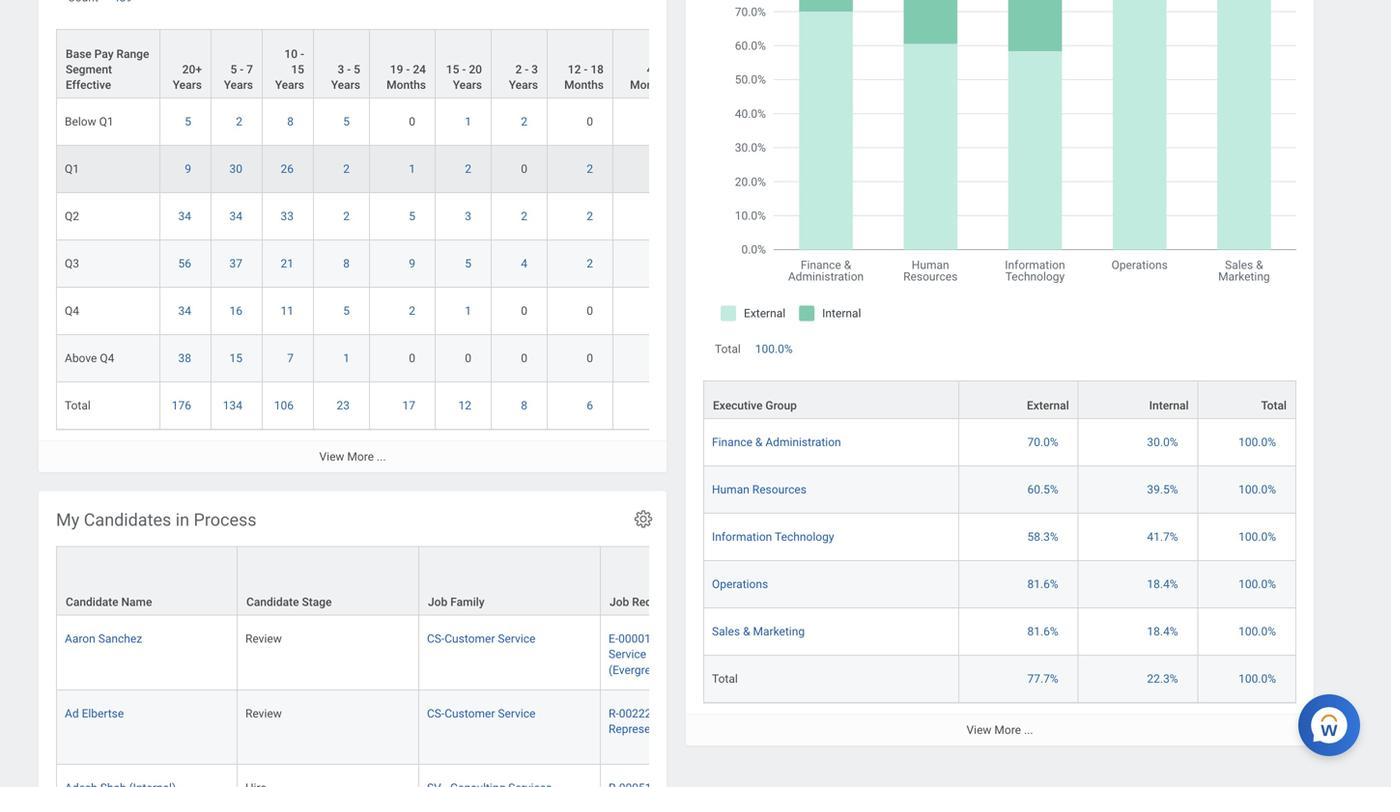 Task type: describe. For each thing, give the bounding box(es) containing it.
70.0%
[[1028, 436, 1059, 449]]

21
[[281, 257, 294, 270]]

cs-customer service link for e-00001 multiple customer service career opportunities! (evergreen) (open)
[[427, 629, 536, 646]]

row containing finance & administration
[[704, 419, 1297, 467]]

100.0% for row containing finance & administration
[[1239, 436, 1277, 449]]

candidate name column header
[[56, 547, 238, 617]]

1 horizontal spatial 9 button
[[409, 256, 418, 271]]

8 for middle 8 button
[[343, 257, 350, 270]]

candidate for candidate name
[[66, 596, 118, 609]]

5 button left 3 button
[[409, 209, 418, 224]]

cs- for e-00001 multiple customer service career opportunities! (evergreen) (open)
[[427, 633, 445, 646]]

2 - 3 years column header
[[492, 29, 548, 99]]

ad elbertse link
[[65, 703, 124, 721]]

4 - 6 months image for 26
[[621, 161, 671, 177]]

row containing ad elbertse
[[56, 691, 1249, 766]]

stage
[[302, 596, 332, 609]]

cs- for r-00222 customer service representative (open)
[[427, 707, 445, 721]]

19 - 24 months
[[387, 63, 426, 92]]

3 inside 2 - 3 years
[[532, 63, 538, 76]]

years for 2 - 3 years
[[509, 78, 538, 92]]

row containing above q4
[[56, 335, 796, 383]]

3 - 5 years button
[[314, 30, 369, 97]]

finance & administration link
[[712, 432, 841, 449]]

executive group button
[[705, 382, 958, 418]]

q1 inside below q1 element
[[99, 115, 114, 128]]

job requisition button
[[601, 548, 782, 615]]

100.0% for row containing operations
[[1239, 578, 1277, 591]]

58.3%
[[1028, 530, 1059, 544]]

group
[[766, 399, 797, 412]]

81.6% button for sales & marketing
[[1028, 624, 1062, 640]]

administration
[[766, 436, 841, 449]]

internal button
[[1079, 382, 1198, 418]]

external button
[[959, 382, 1078, 418]]

cs-customer service link for r-00222 customer service representative (open)
[[427, 703, 536, 721]]

job for job family
[[428, 596, 448, 609]]

2 - 3 years
[[509, 63, 538, 92]]

1 for 1 button underneath 3 button
[[465, 304, 472, 318]]

e-00001 multiple customer service career opportunities! (evergreen) (open)
[[609, 633, 759, 677]]

3 for 3 button
[[465, 210, 472, 223]]

34 button up 37
[[230, 209, 245, 224]]

row containing executive group
[[704, 381, 1297, 419]]

24
[[413, 63, 426, 76]]

12 for 12 - 18 months
[[568, 63, 581, 76]]

41.7% button
[[1148, 529, 1182, 545]]

& for sales
[[743, 625, 750, 639]]

total button
[[1199, 382, 1296, 418]]

total element inside external vs. internal fill percentages element
[[712, 669, 738, 686]]

human resources link
[[712, 479, 807, 497]]

total element inside "compensation parity" element
[[65, 395, 91, 412]]

sales
[[712, 625, 740, 639]]

1 years from the left
[[173, 78, 202, 92]]

15 - 20 years column header
[[436, 29, 492, 99]]

30 button
[[230, 161, 245, 177]]

resources
[[753, 483, 807, 497]]

effective
[[66, 78, 111, 92]]

view more ... for 38
[[319, 450, 386, 464]]

5 right "11" "button"
[[343, 304, 350, 318]]

1 vertical spatial 9
[[409, 257, 416, 270]]

below
[[65, 115, 96, 128]]

row containing q1
[[56, 146, 796, 193]]

ad elbertse
[[65, 707, 124, 721]]

candidate stage column header
[[238, 547, 419, 617]]

41.7%
[[1148, 530, 1179, 544]]

above q4
[[65, 352, 114, 365]]

total inside "compensation parity" element
[[65, 399, 91, 412]]

10
[[285, 47, 298, 61]]

- for 4
[[656, 63, 660, 76]]

- for 15
[[462, 63, 466, 76]]

58.3% button
[[1028, 529, 1062, 545]]

5 - 7 years column header
[[212, 29, 263, 99]]

sales & marketing
[[712, 625, 805, 639]]

view more ... link for 77.7%
[[686, 714, 1314, 746]]

34 down "30" button
[[230, 210, 243, 223]]

19 - 24 months button
[[370, 30, 435, 97]]

... for 22.3%
[[1024, 724, 1034, 737]]

operations link
[[712, 574, 769, 591]]

candidate name
[[66, 596, 152, 609]]

my candidates in process
[[56, 510, 257, 531]]

4 - 6 months
[[630, 63, 670, 92]]

20+ years button
[[160, 30, 211, 97]]

months for 4
[[630, 78, 670, 92]]

4 - 6 months image for 33
[[621, 209, 671, 224]]

requisition
[[632, 596, 691, 609]]

sales & marketing link
[[712, 621, 805, 639]]

& for finance
[[756, 436, 763, 449]]

hire element
[[245, 778, 267, 788]]

34 for 34
[[178, 210, 191, 223]]

0 vertical spatial 9
[[185, 162, 191, 176]]

18.4% for operations
[[1148, 578, 1179, 591]]

candidate for candidate stage
[[246, 596, 299, 609]]

6 inside '6' button
[[587, 399, 593, 412]]

my candidates in process element
[[39, 491, 1249, 788]]

4 - 6 months button
[[614, 30, 678, 97]]

19
[[390, 63, 403, 76]]

20
[[469, 63, 482, 76]]

- for 10
[[301, 47, 304, 61]]

years for 5 - 7 years
[[224, 78, 253, 92]]

sanchez
[[98, 633, 142, 646]]

81.6% for sales & marketing
[[1028, 625, 1059, 639]]

6 inside 4 - 6 months
[[663, 63, 670, 76]]

service inside e-00001 multiple customer service career opportunities! (evergreen) (open)
[[609, 648, 647, 662]]

multiple
[[654, 633, 695, 646]]

my
[[56, 510, 79, 531]]

opportunities!
[[686, 648, 759, 662]]

5 down 3 - 5 years
[[343, 115, 350, 128]]

30
[[230, 162, 243, 176]]

4 - 6 months image for 21
[[621, 256, 671, 271]]

81.6% button for operations
[[1028, 577, 1062, 592]]

11 button
[[281, 303, 297, 319]]

marketing
[[753, 625, 805, 639]]

8 for topmost 8 button
[[287, 115, 294, 128]]

18.4% for sales & marketing
[[1148, 625, 1179, 639]]

aaron sanchez
[[65, 633, 142, 646]]

total inside total popup button
[[1262, 399, 1287, 412]]

candidate name button
[[57, 548, 237, 615]]

5 button right "11" "button"
[[343, 303, 353, 319]]

executive group
[[713, 399, 797, 412]]

q4 inside above q4 element
[[100, 352, 114, 365]]

4 for 4 - 6 months
[[647, 63, 654, 76]]

17 button
[[403, 398, 418, 414]]

process
[[194, 510, 257, 531]]

26 button
[[281, 161, 297, 177]]

10 - 15 years button
[[263, 30, 313, 97]]

cs-customer service for r-
[[427, 707, 536, 721]]

17
[[403, 399, 416, 412]]

compensation parity element
[[39, 0, 796, 472]]

15 for 15 - 20 years
[[446, 63, 460, 76]]

8 for the rightmost 8 button
[[521, 399, 528, 412]]

5 left 3 button
[[409, 210, 416, 223]]

... for 15
[[377, 450, 386, 464]]

2 - 3 years button
[[492, 30, 547, 97]]

4 - 6 months image for 106
[[621, 398, 671, 414]]

r-00222 customer service representative (open)
[[609, 707, 746, 736]]

aaron sanchez link
[[65, 629, 142, 646]]

30.0% button
[[1148, 435, 1182, 450]]

3 button
[[465, 209, 475, 224]]

information
[[712, 530, 772, 544]]

39.5%
[[1148, 483, 1179, 497]]

ad
[[65, 707, 79, 721]]

20+
[[182, 63, 202, 76]]

33 button
[[281, 209, 297, 224]]

10 - 15 years column header
[[263, 29, 314, 99]]

5 down 20+ years
[[185, 115, 191, 128]]

aaron
[[65, 633, 95, 646]]

information technology
[[712, 530, 835, 544]]

job family column header
[[419, 547, 601, 617]]

1 for 1 button above 23 button
[[343, 352, 350, 365]]

external
[[1027, 399, 1070, 412]]

q3 element
[[65, 253, 79, 270]]

q3
[[65, 257, 79, 270]]

77.7% button
[[1028, 671, 1062, 687]]

176 button
[[172, 398, 194, 414]]

service inside the r-00222 customer service representative (open)
[[708, 707, 746, 721]]

row containing operations
[[704, 561, 1297, 609]]

70.0% button
[[1028, 435, 1062, 450]]

30.0%
[[1148, 436, 1179, 449]]

row containing q3
[[56, 240, 796, 288]]

row containing human resources
[[704, 467, 1297, 514]]

years for 10 - 15 years
[[275, 78, 304, 92]]

q4 element
[[65, 300, 79, 318]]

100.0% for row containing human resources
[[1239, 483, 1277, 497]]

10 - 15 years
[[275, 47, 304, 92]]



Task type: vqa. For each thing, say whether or not it's contained in the screenshot.
the '34' button related to 34
yes



Task type: locate. For each thing, give the bounding box(es) containing it.
years inside popup button
[[509, 78, 538, 92]]

1 4 - 6 months image from the top
[[621, 114, 671, 129]]

1 horizontal spatial job
[[610, 596, 629, 609]]

34 button for 16
[[178, 303, 194, 319]]

total element
[[65, 395, 91, 412], [712, 669, 738, 686]]

6 years from the left
[[509, 78, 538, 92]]

1 horizontal spatial ...
[[1024, 724, 1034, 737]]

81.6% button up 77.7%
[[1028, 624, 1062, 640]]

q2
[[65, 210, 79, 223]]

years inside 15 - 20 years
[[453, 78, 482, 92]]

81.6% up 77.7%
[[1028, 625, 1059, 639]]

- inside 15 - 20 years
[[462, 63, 466, 76]]

years for 15 - 20 years
[[453, 78, 482, 92]]

18.4% button for operations
[[1148, 577, 1182, 592]]

0 horizontal spatial 3
[[338, 63, 344, 76]]

months inside 19 - 24 months popup button
[[387, 78, 426, 92]]

1 vertical spatial 7
[[287, 352, 294, 365]]

row containing candidate name
[[56, 547, 1249, 617]]

8 button right the 21 button
[[343, 256, 353, 271]]

12 inside button
[[459, 399, 472, 412]]

view more ... link down 77.7%
[[686, 714, 1314, 746]]

information technology link
[[712, 527, 835, 544]]

1 horizontal spatial &
[[756, 436, 763, 449]]

0 vertical spatial review element
[[245, 629, 282, 646]]

0 vertical spatial view more ... link
[[39, 440, 667, 472]]

106 button
[[274, 398, 297, 414]]

1 18.4% from the top
[[1148, 578, 1179, 591]]

0 horizontal spatial 9
[[185, 162, 191, 176]]

1 cs-customer service link from the top
[[427, 629, 536, 646]]

18.4% button
[[1148, 577, 1182, 592], [1148, 624, 1182, 640]]

- left 20
[[462, 63, 466, 76]]

0 horizontal spatial view
[[319, 450, 344, 464]]

2 vertical spatial 8
[[521, 399, 528, 412]]

job up e-
[[610, 596, 629, 609]]

8 button up 26 button
[[287, 114, 297, 129]]

1 cs-customer service from the top
[[427, 633, 536, 646]]

34
[[178, 210, 191, 223], [230, 210, 243, 223], [178, 304, 191, 318]]

years down 20+
[[173, 78, 202, 92]]

0 vertical spatial 6
[[663, 63, 670, 76]]

months inside 12 - 18 months popup button
[[565, 78, 604, 92]]

external vs. internal fill percentages element
[[686, 0, 1314, 746]]

review up 'hire' element
[[245, 707, 282, 721]]

name
[[121, 596, 152, 609]]

0 horizontal spatial 9 button
[[185, 161, 194, 177]]

34 down 56 button
[[178, 304, 191, 318]]

in
[[176, 510, 189, 531]]

4 - 6 months image
[[621, 114, 671, 129], [621, 161, 671, 177], [621, 209, 671, 224], [621, 256, 671, 271], [621, 303, 671, 319], [621, 351, 671, 366], [621, 398, 671, 414]]

15 button
[[230, 351, 245, 366]]

view more ... inside external vs. internal fill percentages element
[[967, 724, 1034, 737]]

0 horizontal spatial more
[[347, 450, 374, 464]]

0 horizontal spatial 8
[[287, 115, 294, 128]]

5 - 7 years
[[224, 63, 253, 92]]

7 inside button
[[287, 352, 294, 365]]

1 vertical spatial view
[[967, 724, 992, 737]]

months for 12
[[565, 78, 604, 92]]

0 vertical spatial cs-
[[427, 633, 445, 646]]

1 vertical spatial 8 button
[[343, 256, 353, 271]]

22.3% button
[[1148, 671, 1182, 687]]

months down 18
[[565, 78, 604, 92]]

- right 10
[[301, 47, 304, 61]]

100.0% button for row containing finance & administration
[[1239, 435, 1280, 450]]

- inside 3 - 5 years
[[347, 63, 351, 76]]

3 inside 3 - 5 years
[[338, 63, 344, 76]]

1 horizontal spatial 15
[[291, 63, 304, 76]]

candidate inside popup button
[[246, 596, 299, 609]]

- inside 2 - 3 years
[[525, 63, 529, 76]]

view for 38
[[319, 450, 344, 464]]

1 18.4% button from the top
[[1148, 577, 1182, 592]]

1 vertical spatial 81.6%
[[1028, 625, 1059, 639]]

23
[[337, 399, 350, 412]]

0 horizontal spatial job
[[428, 596, 448, 609]]

0 vertical spatial ...
[[377, 450, 386, 464]]

1 horizontal spatial 12
[[568, 63, 581, 76]]

1 horizontal spatial q1
[[99, 115, 114, 128]]

- inside 4 - 6 months
[[656, 63, 660, 76]]

0 vertical spatial (open)
[[671, 664, 706, 677]]

job inside popup button
[[428, 596, 448, 609]]

0 vertical spatial review
[[245, 633, 282, 646]]

4 inside 4 - 6 months
[[647, 63, 654, 76]]

1 vertical spatial cs-
[[427, 707, 445, 721]]

18.4% button up 22.3%
[[1148, 624, 1182, 640]]

1 for 1 button under 15 - 20 years
[[465, 115, 472, 128]]

row containing below q1
[[56, 98, 796, 146]]

candidate inside 'popup button'
[[66, 596, 118, 609]]

00222
[[619, 707, 652, 721]]

- left the 19
[[347, 63, 351, 76]]

2 cs- from the top
[[427, 707, 445, 721]]

(open) down career
[[671, 664, 706, 677]]

1 months from the left
[[387, 78, 426, 92]]

26
[[281, 162, 294, 176]]

12
[[568, 63, 581, 76], [459, 399, 472, 412]]

total element down above
[[65, 395, 91, 412]]

years
[[173, 78, 202, 92], [224, 78, 253, 92], [275, 78, 304, 92], [331, 78, 360, 92], [453, 78, 482, 92], [509, 78, 538, 92]]

- for 19
[[406, 63, 410, 76]]

2 inside 2 - 3 years
[[516, 63, 522, 76]]

- right 18
[[656, 63, 660, 76]]

(open) inside e-00001 multiple customer service career opportunities! (evergreen) (open)
[[671, 664, 706, 677]]

8 right the 21 button
[[343, 257, 350, 270]]

4 inside 4 button
[[521, 257, 528, 270]]

12 inside 12 - 18 months
[[568, 63, 581, 76]]

1 vertical spatial view more ...
[[967, 724, 1034, 737]]

0 vertical spatial 4
[[647, 63, 654, 76]]

18.4% down 41.7% 'button'
[[1148, 578, 1179, 591]]

technology
[[775, 530, 835, 544]]

2 vertical spatial 8 button
[[521, 398, 531, 414]]

years right 15 - 20 years
[[509, 78, 538, 92]]

1 vertical spatial review
[[245, 707, 282, 721]]

base pay range segment effective button
[[57, 30, 159, 97]]

0 horizontal spatial 12
[[459, 399, 472, 412]]

q1 right below
[[99, 115, 114, 128]]

1 horizontal spatial 9
[[409, 257, 416, 270]]

years right 20+ years
[[224, 78, 253, 92]]

0 vertical spatial q4
[[65, 304, 79, 318]]

& right finance
[[756, 436, 763, 449]]

more for 38
[[347, 450, 374, 464]]

100.0% for row containing information technology
[[1239, 530, 1277, 544]]

1 vertical spatial 12
[[459, 399, 472, 412]]

view inside external vs. internal fill percentages element
[[967, 724, 992, 737]]

2 18.4% button from the top
[[1148, 624, 1182, 640]]

executive
[[713, 399, 763, 412]]

15 inside 15 button
[[230, 352, 243, 365]]

5 inside '5 - 7 years'
[[230, 63, 237, 76]]

0 horizontal spatial q1
[[65, 162, 79, 176]]

34 button for 34
[[178, 209, 194, 224]]

row containing q4
[[56, 288, 796, 335]]

1 horizontal spatial 3
[[465, 210, 472, 223]]

job for job requisition
[[610, 596, 629, 609]]

view more ... inside "compensation parity" element
[[319, 450, 386, 464]]

4 4 - 6 months image from the top
[[621, 256, 671, 271]]

12 button
[[459, 398, 475, 414]]

1 review from the top
[[245, 633, 282, 646]]

view inside "compensation parity" element
[[319, 450, 344, 464]]

5 years from the left
[[453, 78, 482, 92]]

review for e-
[[245, 633, 282, 646]]

0 horizontal spatial 6
[[587, 399, 593, 412]]

4 - 6 months image for 7
[[621, 351, 671, 366]]

human resources
[[712, 483, 807, 497]]

segment
[[66, 63, 112, 76]]

3 - 5 years column header
[[314, 29, 370, 99]]

...
[[377, 450, 386, 464], [1024, 724, 1034, 737]]

1 for 1 button under 19 - 24 months
[[409, 162, 416, 176]]

1 horizontal spatial view
[[967, 724, 992, 737]]

1 button down 3 button
[[465, 303, 475, 319]]

- left 18
[[584, 63, 588, 76]]

2 months from the left
[[565, 78, 604, 92]]

18.4% button down 41.7% 'button'
[[1148, 577, 1182, 592]]

elbertse
[[82, 707, 124, 721]]

q4 down q3 on the top of the page
[[65, 304, 79, 318]]

1 job from the left
[[428, 596, 448, 609]]

total element down opportunities!
[[712, 669, 738, 686]]

1 horizontal spatial 8 button
[[343, 256, 353, 271]]

0 vertical spatial 12
[[568, 63, 581, 76]]

5 left the 19
[[354, 63, 360, 76]]

view more ... link for 38
[[39, 440, 667, 472]]

1 horizontal spatial view more ... link
[[686, 714, 1314, 746]]

configure my candidates in process image
[[633, 509, 654, 530]]

more for 77.7%
[[995, 724, 1022, 737]]

2 81.6% from the top
[[1028, 625, 1059, 639]]

base pay range segment effective column header
[[56, 29, 160, 99]]

1 vertical spatial q4
[[100, 352, 114, 365]]

&
[[756, 436, 763, 449], [743, 625, 750, 639]]

5 4 - 6 months image from the top
[[621, 303, 671, 319]]

candidate up "aaron sanchez" link
[[66, 596, 118, 609]]

- for 12
[[584, 63, 588, 76]]

1 81.6% button from the top
[[1028, 577, 1062, 592]]

0 horizontal spatial 4
[[521, 257, 528, 270]]

5 right 20+
[[230, 63, 237, 76]]

years for 3 - 5 years
[[331, 78, 360, 92]]

8 up 26 button
[[287, 115, 294, 128]]

cs-customer service for e-
[[427, 633, 536, 646]]

0 vertical spatial 18.4%
[[1148, 578, 1179, 591]]

19 - 24 months column header
[[370, 29, 436, 99]]

job inside popup button
[[610, 596, 629, 609]]

- left 10 - 15 years popup button
[[240, 63, 244, 76]]

3 months from the left
[[630, 78, 670, 92]]

2 horizontal spatial 15
[[446, 63, 460, 76]]

review element for e-00001 multiple customer service career opportunities! (evergreen) (open)
[[245, 629, 282, 646]]

34 for 16
[[178, 304, 191, 318]]

0 vertical spatial 8
[[287, 115, 294, 128]]

below q1 element
[[65, 111, 114, 128]]

1 vertical spatial 81.6% button
[[1028, 624, 1062, 640]]

1 button down 15 - 20 years
[[465, 114, 475, 129]]

review
[[245, 633, 282, 646], [245, 707, 282, 721]]

months down the 19
[[387, 78, 426, 92]]

months for 19
[[387, 78, 426, 92]]

0 vertical spatial more
[[347, 450, 374, 464]]

1 horizontal spatial 6
[[663, 63, 670, 76]]

0 vertical spatial q1
[[99, 115, 114, 128]]

12 for 12
[[459, 399, 472, 412]]

0 horizontal spatial months
[[387, 78, 426, 92]]

0 horizontal spatial ...
[[377, 450, 386, 464]]

7 4 - 6 months image from the top
[[621, 398, 671, 414]]

1 vertical spatial cs-customer service
[[427, 707, 536, 721]]

row containing information technology
[[704, 514, 1297, 561]]

21 button
[[281, 256, 297, 271]]

1 button up 23 button
[[343, 351, 353, 366]]

more inside "compensation parity" element
[[347, 450, 374, 464]]

row
[[56, 29, 796, 99], [56, 98, 796, 146], [56, 146, 796, 193], [56, 193, 796, 240], [56, 240, 796, 288], [56, 288, 796, 335], [56, 335, 796, 383], [704, 381, 1297, 419], [56, 383, 796, 430], [704, 419, 1297, 467], [704, 467, 1297, 514], [704, 514, 1297, 561], [56, 547, 1249, 617], [704, 561, 1297, 609], [704, 609, 1297, 656], [56, 616, 1249, 691], [704, 656, 1297, 703], [56, 691, 1249, 766], [56, 766, 1249, 788]]

row containing sales & marketing
[[704, 609, 1297, 656]]

2 button
[[236, 114, 245, 129], [521, 114, 531, 129], [343, 161, 353, 177], [465, 161, 475, 177], [587, 161, 596, 177], [343, 209, 353, 224], [521, 209, 531, 224], [587, 209, 596, 224], [587, 256, 596, 271], [409, 303, 418, 319]]

q4 right above
[[100, 352, 114, 365]]

1 vertical spatial review element
[[245, 703, 282, 721]]

12 right 17 button
[[459, 399, 472, 412]]

view more ... for 77.7%
[[967, 724, 1034, 737]]

base pay range segment effective
[[66, 47, 149, 92]]

12 left 18
[[568, 63, 581, 76]]

1 horizontal spatial 4
[[647, 63, 654, 76]]

77.7%
[[1028, 672, 1059, 686]]

4 - 6 months image for 8
[[621, 114, 671, 129]]

4 for 4
[[521, 257, 528, 270]]

1 vertical spatial view more ... link
[[686, 714, 1314, 746]]

2 horizontal spatial months
[[630, 78, 670, 92]]

81.6% for operations
[[1028, 578, 1059, 591]]

review element for r-00222 customer service representative (open)
[[245, 703, 282, 721]]

1 down 15 - 20 years
[[465, 115, 472, 128]]

2 cs-customer service link from the top
[[427, 703, 536, 721]]

134
[[223, 399, 243, 412]]

1 vertical spatial cs-customer service link
[[427, 703, 536, 721]]

5
[[230, 63, 237, 76], [354, 63, 360, 76], [185, 115, 191, 128], [343, 115, 350, 128], [409, 210, 416, 223], [465, 257, 472, 270], [343, 304, 350, 318]]

15 left 20
[[446, 63, 460, 76]]

0 vertical spatial view more ...
[[319, 450, 386, 464]]

(open)
[[671, 664, 706, 677], [688, 723, 723, 736]]

job family
[[428, 596, 485, 609]]

(open) right "representative"
[[688, 723, 723, 736]]

0 horizontal spatial view more ...
[[319, 450, 386, 464]]

6 4 - 6 months image from the top
[[621, 351, 671, 366]]

1 vertical spatial 18.4%
[[1148, 625, 1179, 639]]

review element up 'hire' element
[[245, 703, 282, 721]]

1 down 3 button
[[465, 304, 472, 318]]

row containing base pay range segment effective
[[56, 29, 796, 99]]

2 horizontal spatial 3
[[532, 63, 538, 76]]

years down 10
[[275, 78, 304, 92]]

months inside 4 - 6 months popup button
[[630, 78, 670, 92]]

view more ... link
[[39, 440, 667, 472], [686, 714, 1314, 746]]

0 vertical spatial &
[[756, 436, 763, 449]]

23 button
[[337, 398, 353, 414]]

00001
[[619, 633, 651, 646]]

1 vertical spatial q1
[[65, 162, 79, 176]]

career
[[649, 648, 683, 662]]

15 down 10
[[291, 63, 304, 76]]

15 inside 10 - 15 years
[[291, 63, 304, 76]]

q1
[[99, 115, 114, 128], [65, 162, 79, 176]]

years down 20
[[453, 78, 482, 92]]

service
[[498, 633, 536, 646], [609, 648, 647, 662], [498, 707, 536, 721], [708, 707, 746, 721]]

12 - 18 months
[[565, 63, 604, 92]]

view more ... link inside "compensation parity" element
[[39, 440, 667, 472]]

q2 element
[[65, 206, 79, 223]]

2 review from the top
[[245, 707, 282, 721]]

15 for 15 button
[[230, 352, 243, 365]]

8 right 12 button
[[521, 399, 528, 412]]

0 vertical spatial 8 button
[[287, 114, 297, 129]]

2 horizontal spatial 8 button
[[521, 398, 531, 414]]

3 - 5 years
[[331, 63, 360, 92]]

(evergreen)
[[609, 664, 668, 677]]

- inside '5 - 7 years'
[[240, 63, 244, 76]]

4 - 6 months image for 11
[[621, 303, 671, 319]]

1 vertical spatial 6
[[587, 399, 593, 412]]

1 review element from the top
[[245, 629, 282, 646]]

81.6% button down 58.3% "button"
[[1028, 577, 1062, 592]]

& right sales
[[743, 625, 750, 639]]

8 button
[[287, 114, 297, 129], [343, 256, 353, 271], [521, 398, 531, 414]]

37 button
[[230, 256, 245, 271]]

base
[[66, 47, 92, 61]]

0 vertical spatial 7
[[247, 63, 253, 76]]

operations
[[712, 578, 769, 591]]

3 inside button
[[465, 210, 472, 223]]

customer inside the r-00222 customer service representative (open)
[[655, 707, 705, 721]]

cs-
[[427, 633, 445, 646], [427, 707, 445, 721]]

0 vertical spatial 81.6%
[[1028, 578, 1059, 591]]

100.0% button for row containing human resources
[[1239, 482, 1280, 498]]

20+ years column header
[[160, 29, 212, 99]]

0 vertical spatial view
[[319, 450, 344, 464]]

1 81.6% from the top
[[1028, 578, 1059, 591]]

100.0% button for row containing information technology
[[1239, 529, 1280, 545]]

0 horizontal spatial 15
[[230, 352, 243, 365]]

review for r-
[[245, 707, 282, 721]]

1 horizontal spatial 7
[[287, 352, 294, 365]]

11
[[281, 304, 294, 318]]

56
[[178, 257, 191, 270]]

0
[[409, 115, 416, 128], [587, 115, 593, 128], [521, 162, 528, 176], [521, 304, 528, 318], [587, 304, 593, 318], [409, 352, 416, 365], [465, 352, 472, 365], [521, 352, 528, 365], [587, 352, 593, 365]]

1 horizontal spatial 8
[[343, 257, 350, 270]]

100.0% button for row containing sales & marketing
[[1239, 624, 1280, 640]]

view more ... down 77.7%
[[967, 724, 1034, 737]]

- right the 19
[[406, 63, 410, 76]]

0 horizontal spatial 7
[[247, 63, 253, 76]]

- right 20
[[525, 63, 529, 76]]

q1 up q2 element
[[65, 162, 79, 176]]

row containing aaron sanchez
[[56, 616, 1249, 691]]

7 left 10 - 15 years popup button
[[247, 63, 253, 76]]

1 horizontal spatial q4
[[100, 352, 114, 365]]

1 cs- from the top
[[427, 633, 445, 646]]

12 - 18 months button
[[548, 30, 613, 97]]

(open) inside the r-00222 customer service representative (open)
[[688, 723, 723, 736]]

candidates
[[84, 510, 171, 531]]

15 down 16 button
[[230, 352, 243, 365]]

0 horizontal spatial total element
[[65, 395, 91, 412]]

100.0% button
[[756, 342, 796, 357], [1239, 435, 1280, 450], [1239, 482, 1280, 498], [1239, 529, 1280, 545], [1239, 577, 1280, 592], [1239, 624, 1280, 640], [1239, 671, 1280, 687]]

1 up 23 button
[[343, 352, 350, 365]]

22.3%
[[1148, 672, 1179, 686]]

1 vertical spatial 4
[[521, 257, 528, 270]]

review element down candidate stage
[[245, 629, 282, 646]]

1 vertical spatial &
[[743, 625, 750, 639]]

1 horizontal spatial view more ...
[[967, 724, 1034, 737]]

0 horizontal spatial &
[[743, 625, 750, 639]]

100.0% for row containing sales & marketing
[[1239, 625, 1277, 639]]

1 vertical spatial more
[[995, 724, 1022, 737]]

2 4 - 6 months image from the top
[[621, 161, 671, 177]]

1 vertical spatial ...
[[1024, 724, 1034, 737]]

candidate left the 'stage'
[[246, 596, 299, 609]]

0 button
[[409, 114, 418, 129], [587, 114, 596, 129], [521, 161, 531, 177], [521, 303, 531, 319], [587, 303, 596, 319], [409, 351, 418, 366], [465, 351, 475, 366], [521, 351, 531, 366], [587, 351, 596, 366]]

above
[[65, 352, 97, 365]]

months
[[387, 78, 426, 92], [565, 78, 604, 92], [630, 78, 670, 92]]

view more ...
[[319, 450, 386, 464], [967, 724, 1034, 737]]

r-
[[609, 707, 619, 721]]

100.0% button for row containing operations
[[1239, 577, 1280, 592]]

5 down 3 button
[[465, 257, 472, 270]]

1 button down 19 - 24 months
[[409, 161, 418, 177]]

60.5%
[[1028, 483, 1059, 497]]

months right 12 - 18 months
[[630, 78, 670, 92]]

family
[[451, 596, 485, 609]]

106
[[274, 399, 294, 412]]

0 vertical spatial cs-customer service link
[[427, 629, 536, 646]]

15 inside 15 - 20 years
[[446, 63, 460, 76]]

job family button
[[419, 548, 600, 615]]

years right 10 - 15 years
[[331, 78, 360, 92]]

2 job from the left
[[610, 596, 629, 609]]

1 horizontal spatial total element
[[712, 669, 738, 686]]

0 vertical spatial 18.4% button
[[1148, 577, 1182, 592]]

1 candidate from the left
[[66, 596, 118, 609]]

16
[[230, 304, 243, 318]]

above q4 element
[[65, 348, 114, 365]]

view for 77.7%
[[967, 724, 992, 737]]

e-00001 multiple customer service career opportunities! (evergreen) (open) link
[[609, 629, 759, 677]]

0 vertical spatial 81.6% button
[[1028, 577, 1062, 592]]

- inside 12 - 18 months
[[584, 63, 588, 76]]

12 - 18 months column header
[[548, 29, 614, 99]]

2 years from the left
[[224, 78, 253, 92]]

7 down "11" "button"
[[287, 352, 294, 365]]

3 for 3 - 5 years
[[338, 63, 344, 76]]

- inside 10 - 15 years
[[301, 47, 304, 61]]

2 81.6% button from the top
[[1028, 624, 1062, 640]]

- for 3
[[347, 63, 351, 76]]

2 cs-customer service from the top
[[427, 707, 536, 721]]

... inside "compensation parity" element
[[377, 450, 386, 464]]

81.6% down 58.3% "button"
[[1028, 578, 1059, 591]]

... inside external vs. internal fill percentages element
[[1024, 724, 1034, 737]]

20+ years
[[173, 63, 202, 92]]

- for 2
[[525, 63, 529, 76]]

5 button down 3 button
[[465, 256, 475, 271]]

18.4% up 22.3%
[[1148, 625, 1179, 639]]

5 button down 20+ years
[[185, 114, 194, 129]]

16 button
[[230, 303, 245, 319]]

more inside external vs. internal fill percentages element
[[995, 724, 1022, 737]]

review element
[[245, 629, 282, 646], [245, 703, 282, 721]]

4 years from the left
[[331, 78, 360, 92]]

0 vertical spatial 9 button
[[185, 161, 194, 177]]

7 inside '5 - 7 years'
[[247, 63, 253, 76]]

18.4% button for sales & marketing
[[1148, 624, 1182, 640]]

0 horizontal spatial candidate
[[66, 596, 118, 609]]

job left family
[[428, 596, 448, 609]]

1 down 19 - 24 months
[[409, 162, 416, 176]]

34 up 56
[[178, 210, 191, 223]]

3 4 - 6 months image from the top
[[621, 209, 671, 224]]

review down candidate stage
[[245, 633, 282, 646]]

q4
[[65, 304, 79, 318], [100, 352, 114, 365]]

0 vertical spatial total element
[[65, 395, 91, 412]]

view more ... link down 23 button
[[39, 440, 667, 472]]

1 horizontal spatial candidate
[[246, 596, 299, 609]]

1 vertical spatial 9 button
[[409, 256, 418, 271]]

8 button right 12 button
[[521, 398, 531, 414]]

1 vertical spatial 8
[[343, 257, 350, 270]]

2 review element from the top
[[245, 703, 282, 721]]

row containing q2
[[56, 193, 796, 240]]

- inside 19 - 24 months
[[406, 63, 410, 76]]

1 vertical spatial 18.4% button
[[1148, 624, 1182, 640]]

1 horizontal spatial months
[[565, 78, 604, 92]]

q1 element
[[65, 158, 79, 176]]

- for 5
[[240, 63, 244, 76]]

34 button up 38
[[178, 303, 194, 319]]

5 button down 3 - 5 years
[[343, 114, 353, 129]]

& inside "link"
[[756, 436, 763, 449]]

18.4%
[[1148, 578, 1179, 591], [1148, 625, 1179, 639]]

2 candidate from the left
[[246, 596, 299, 609]]

customer inside e-00001 multiple customer service career opportunities! (evergreen) (open)
[[698, 633, 749, 646]]

38 button
[[178, 351, 194, 366]]

2 18.4% from the top
[[1148, 625, 1179, 639]]

1 vertical spatial total element
[[712, 669, 738, 686]]

1
[[465, 115, 472, 128], [409, 162, 416, 176], [465, 304, 472, 318], [343, 352, 350, 365]]

34 button up 56
[[178, 209, 194, 224]]

0 horizontal spatial view more ... link
[[39, 440, 667, 472]]

0 horizontal spatial 8 button
[[287, 114, 297, 129]]

3 years from the left
[[275, 78, 304, 92]]

view more ... down 23 button
[[319, 450, 386, 464]]

5 inside 3 - 5 years
[[354, 63, 360, 76]]



